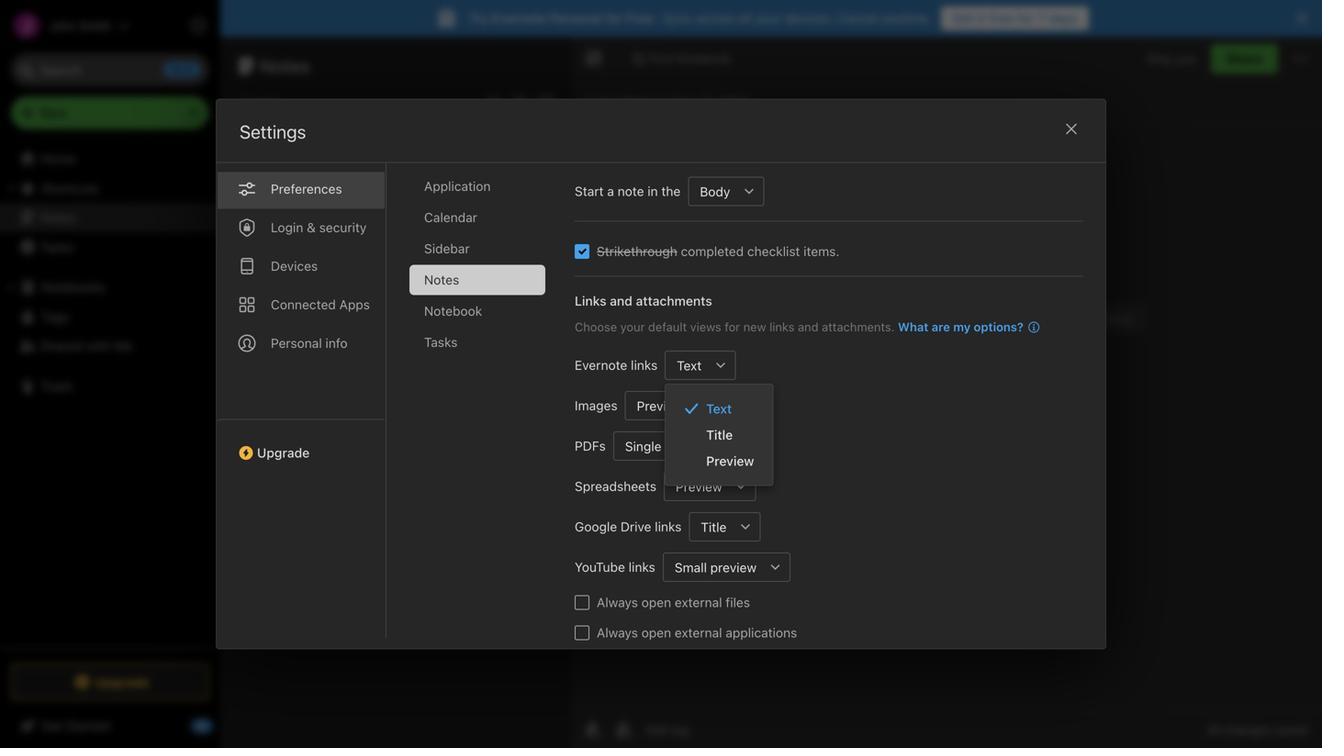 Task type: describe. For each thing, give the bounding box(es) containing it.
what
[[898, 320, 929, 334]]

you
[[1177, 52, 1197, 65]]

free
[[990, 11, 1014, 26]]

sidebar tab
[[410, 234, 546, 264]]

0 horizontal spatial note
[[252, 94, 278, 109]]

new button
[[11, 96, 209, 130]]

evernote links
[[575, 358, 658, 373]]

applications
[[726, 626, 798, 641]]

expand note image
[[583, 48, 605, 70]]

first notebook
[[649, 52, 732, 65]]

trash link
[[0, 372, 220, 401]]

views
[[691, 320, 722, 334]]

notes inside tree
[[40, 210, 76, 225]]

it
[[978, 11, 986, 26]]

items.
[[804, 244, 840, 259]]

login
[[271, 220, 303, 235]]

few
[[254, 200, 272, 213]]

home
[[40, 151, 76, 166]]

calendar tab
[[410, 203, 546, 233]]

notebooks
[[41, 280, 106, 295]]

1 horizontal spatial notes
[[260, 55, 311, 77]]

days
[[1049, 11, 1078, 26]]

title inside dropdown list menu
[[707, 428, 733, 443]]

open for always open external applications
[[642, 626, 672, 641]]

only
[[1148, 52, 1174, 65]]

text button
[[665, 351, 707, 380]]

preview for the top preview button
[[637, 398, 684, 414]]

7
[[1039, 11, 1046, 26]]

first
[[649, 52, 674, 65]]

text inside "link"
[[707, 401, 732, 417]]

google drive links
[[575, 519, 682, 535]]

1 vertical spatial a
[[244, 200, 250, 213]]

ago
[[319, 200, 339, 213]]

what are my options?
[[898, 320, 1024, 334]]

notebooks link
[[0, 273, 220, 302]]

application tab
[[410, 171, 546, 202]]

notebook inside button
[[677, 52, 732, 65]]

title inside button
[[701, 520, 727, 535]]

trash
[[40, 379, 73, 394]]

always open external files
[[597, 595, 751, 610]]

Always open external applications checkbox
[[575, 626, 590, 641]]

checklist
[[748, 244, 801, 259]]

minutes
[[275, 200, 316, 213]]

1 vertical spatial settings
[[240, 121, 306, 142]]

strikethrough
[[597, 244, 678, 259]]

devices
[[271, 259, 318, 274]]

shared with me link
[[0, 332, 220, 361]]

page
[[665, 439, 695, 454]]

google
[[575, 519, 617, 535]]

shared with me
[[40, 339, 133, 354]]

1 vertical spatial preview button
[[664, 472, 727, 502]]

new
[[744, 320, 767, 334]]

0 horizontal spatial your
[[621, 320, 645, 334]]

on
[[655, 93, 670, 108]]

17,
[[700, 93, 715, 108]]

changes
[[1225, 723, 1272, 737]]

options?
[[974, 320, 1024, 334]]

notebook inside 'tab'
[[424, 304, 482, 319]]

links down drive
[[629, 560, 656, 575]]

get it free for 7 days button
[[942, 6, 1089, 30]]

settings image
[[187, 15, 209, 37]]

0 vertical spatial upgrade
[[257, 446, 310, 461]]

tab list for start a note in the
[[410, 171, 560, 639]]

links right new
[[770, 320, 795, 334]]

settings inside tooltip
[[231, 18, 279, 32]]

add a reminder image
[[581, 719, 604, 741]]

notes inside tab
[[424, 272, 460, 288]]

pdfs
[[575, 439, 606, 454]]

sync
[[663, 11, 693, 26]]

shortcuts button
[[0, 174, 220, 203]]

always for always open external applications
[[597, 626, 638, 641]]

1 vertical spatial upgrade button
[[11, 664, 209, 701]]

devices.
[[785, 11, 834, 26]]

0 horizontal spatial and
[[610, 293, 633, 309]]

0 horizontal spatial evernote
[[492, 11, 546, 26]]

choose your default views for new links and attachments.
[[575, 320, 895, 334]]

all
[[739, 11, 752, 26]]

application
[[424, 179, 491, 194]]

1 horizontal spatial for
[[725, 320, 740, 334]]

Search text field
[[24, 53, 197, 86]]

choose
[[575, 320, 617, 334]]

external for files
[[675, 595, 723, 610]]

nov
[[673, 93, 696, 108]]

links and attachments
[[575, 293, 713, 309]]

last edited on nov 17, 2023
[[585, 93, 750, 108]]

small
[[675, 560, 707, 575]]

try evernote personal for free: sync across all your devices. cancel anytime.
[[469, 11, 933, 26]]

start a note in the
[[575, 184, 681, 199]]

Choose default view option for YouTube links field
[[663, 553, 791, 582]]

apps
[[340, 297, 370, 312]]

youtube
[[575, 560, 626, 575]]

default
[[649, 320, 687, 334]]

attachments.
[[822, 320, 895, 334]]

single page
[[625, 439, 695, 454]]

shortcuts
[[41, 181, 99, 196]]

sidebar
[[424, 241, 470, 256]]

tab list for application
[[217, 153, 387, 639]]

shared
[[40, 339, 82, 354]]

tasks inside button
[[40, 240, 74, 255]]

calendar
[[424, 210, 478, 225]]

title link
[[666, 422, 773, 448]]



Task type: vqa. For each thing, say whether or not it's contained in the screenshot.
2nd open from the top
yes



Task type: locate. For each thing, give the bounding box(es) containing it.
upgrade button
[[217, 419, 386, 468], [11, 664, 209, 701]]

preview
[[711, 560, 757, 575]]

external
[[675, 595, 723, 610], [675, 626, 723, 641]]

1 always from the top
[[597, 595, 638, 610]]

0 horizontal spatial notebook
[[424, 304, 482, 319]]

for left free:
[[606, 11, 623, 26]]

Note Editor text field
[[570, 125, 1323, 711]]

for inside button
[[1018, 11, 1035, 26]]

single page button
[[613, 432, 700, 461]]

tasks inside tab
[[424, 335, 458, 350]]

files
[[726, 595, 751, 610]]

title button
[[689, 513, 732, 542]]

preview inside field
[[676, 479, 723, 494]]

notes link
[[0, 203, 220, 232]]

are
[[932, 320, 951, 334]]

1 horizontal spatial evernote
[[575, 358, 628, 373]]

all
[[1208, 723, 1222, 737]]

a right start
[[607, 184, 614, 199]]

title up small preview button
[[701, 520, 727, 535]]

my
[[954, 320, 971, 334]]

for
[[606, 11, 623, 26], [1018, 11, 1035, 26], [725, 320, 740, 334]]

text up title link
[[707, 401, 732, 417]]

0 horizontal spatial tab list
[[217, 153, 387, 639]]

security
[[319, 220, 367, 235]]

2023
[[719, 93, 750, 108]]

a left few
[[244, 200, 250, 213]]

1 vertical spatial upgrade
[[95, 675, 149, 690]]

notes down sidebar
[[424, 272, 460, 288]]

notebook down try evernote personal for free: sync across all your devices. cancel anytime.
[[677, 52, 732, 65]]

0 vertical spatial personal
[[550, 11, 602, 26]]

a few minutes ago
[[244, 200, 339, 213]]

tasks button
[[0, 232, 220, 262]]

0 vertical spatial your
[[755, 11, 782, 26]]

notebook down "notes" tab
[[424, 304, 482, 319]]

0 vertical spatial title
[[707, 428, 733, 443]]

single
[[625, 439, 662, 454]]

Select303 checkbox
[[575, 244, 590, 259]]

open
[[642, 595, 672, 610], [642, 626, 672, 641]]

Choose default view option for Spreadsheets field
[[664, 472, 757, 502]]

tags button
[[0, 302, 220, 332]]

1 horizontal spatial note
[[618, 184, 644, 199]]

1 horizontal spatial personal
[[550, 11, 602, 26]]

0 vertical spatial notes
[[260, 55, 311, 77]]

for left 7
[[1018, 11, 1035, 26]]

text link
[[666, 396, 773, 422]]

edited
[[614, 93, 651, 108]]

0 vertical spatial and
[[610, 293, 633, 309]]

notes down shortcuts
[[40, 210, 76, 225]]

external for applications
[[675, 626, 723, 641]]

notebook
[[677, 52, 732, 65], [424, 304, 482, 319]]

0 vertical spatial tasks
[[40, 240, 74, 255]]

0 vertical spatial settings
[[231, 18, 279, 32]]

evernote down choose
[[575, 358, 628, 373]]

with
[[86, 339, 111, 354]]

always right always open external applications option
[[597, 626, 638, 641]]

2 vertical spatial notes
[[424, 272, 460, 288]]

note
[[252, 94, 278, 109], [618, 184, 644, 199]]

in
[[648, 184, 658, 199]]

tree containing home
[[0, 144, 220, 648]]

1 vertical spatial and
[[798, 320, 819, 334]]

2 horizontal spatial for
[[1018, 11, 1035, 26]]

last
[[585, 93, 610, 108]]

1 horizontal spatial upgrade button
[[217, 419, 386, 468]]

2 always from the top
[[597, 626, 638, 641]]

text down views
[[677, 358, 702, 373]]

tasks tab
[[410, 327, 546, 358]]

1 vertical spatial external
[[675, 626, 723, 641]]

small preview
[[675, 560, 757, 575]]

1 vertical spatial text
[[707, 401, 732, 417]]

Choose default view option for Google Drive links field
[[689, 513, 761, 542]]

preview inside the choose default view option for images 'field'
[[637, 398, 684, 414]]

youtube links
[[575, 560, 656, 575]]

settings right settings icon
[[231, 18, 279, 32]]

me
[[114, 339, 133, 354]]

1 horizontal spatial upgrade
[[257, 446, 310, 461]]

0 horizontal spatial tasks
[[40, 240, 74, 255]]

1 vertical spatial title
[[701, 520, 727, 535]]

preview link
[[666, 448, 773, 474]]

1 vertical spatial always
[[597, 626, 638, 641]]

evernote right the try
[[492, 11, 546, 26]]

None search field
[[24, 53, 197, 86]]

for for free:
[[606, 11, 623, 26]]

tab list containing application
[[410, 171, 560, 639]]

1 vertical spatial evernote
[[575, 358, 628, 373]]

1 horizontal spatial a
[[607, 184, 614, 199]]

settings tooltip
[[204, 7, 294, 44]]

0 vertical spatial preview
[[637, 398, 684, 414]]

1 horizontal spatial text
[[707, 401, 732, 417]]

your right all
[[755, 11, 782, 26]]

free:
[[626, 11, 657, 26]]

across
[[696, 11, 735, 26]]

for left new
[[725, 320, 740, 334]]

1
[[243, 94, 248, 109]]

all changes saved
[[1208, 723, 1308, 737]]

0 vertical spatial always
[[597, 595, 638, 610]]

note right 1
[[252, 94, 278, 109]]

small preview button
[[663, 553, 762, 582]]

Choose default view option for Images field
[[625, 391, 718, 421]]

1 vertical spatial personal
[[271, 336, 322, 351]]

your down links and attachments
[[621, 320, 645, 334]]

personal down connected
[[271, 336, 322, 351]]

notes
[[260, 55, 311, 77], [40, 210, 76, 225], [424, 272, 460, 288]]

settings
[[231, 18, 279, 32], [240, 121, 306, 142]]

personal up expand note icon
[[550, 11, 602, 26]]

title down text "link"
[[707, 428, 733, 443]]

0 vertical spatial text
[[677, 358, 702, 373]]

preferences
[[271, 181, 342, 197]]

tasks up notebooks
[[40, 240, 74, 255]]

anytime.
[[882, 11, 933, 26]]

get it free for 7 days
[[953, 11, 1078, 26]]

text inside button
[[677, 358, 702, 373]]

2 vertical spatial preview
[[676, 479, 723, 494]]

cancel
[[838, 11, 879, 26]]

2 open from the top
[[642, 626, 672, 641]]

login & security
[[271, 220, 367, 235]]

preview up single page
[[637, 398, 684, 414]]

0 horizontal spatial for
[[606, 11, 623, 26]]

0 horizontal spatial upgrade button
[[11, 664, 209, 701]]

0 horizontal spatial upgrade
[[95, 675, 149, 690]]

2 horizontal spatial notes
[[424, 272, 460, 288]]

tasks down notebook 'tab' at the top left of the page
[[424, 335, 458, 350]]

1 open from the top
[[642, 595, 672, 610]]

note window element
[[570, 37, 1323, 749]]

1 vertical spatial notebook
[[424, 304, 482, 319]]

body
[[700, 184, 731, 199]]

Choose default view option for PDFs field
[[613, 432, 729, 461]]

0 horizontal spatial personal
[[271, 336, 322, 351]]

open down always open external files
[[642, 626, 672, 641]]

links right drive
[[655, 519, 682, 535]]

evernote
[[492, 11, 546, 26], [575, 358, 628, 373]]

0 vertical spatial note
[[252, 94, 278, 109]]

body button
[[688, 177, 735, 206]]

untitled
[[244, 142, 293, 157]]

strikethrough completed checklist items.
[[597, 244, 840, 259]]

connected apps
[[271, 297, 370, 312]]

open up always open external applications
[[642, 595, 672, 610]]

1 vertical spatial notes
[[40, 210, 76, 225]]

0 vertical spatial external
[[675, 595, 723, 610]]

Start a new note in the body or title. field
[[688, 177, 765, 206]]

expand notebooks image
[[5, 280, 19, 295]]

preview down title link
[[707, 454, 755, 469]]

first notebook button
[[626, 46, 738, 72]]

2 external from the top
[[675, 626, 723, 641]]

0 horizontal spatial notes
[[40, 210, 76, 225]]

1 external from the top
[[675, 595, 723, 610]]

preview button
[[625, 391, 688, 421], [664, 472, 727, 502]]

preview button up single page "button"
[[625, 391, 688, 421]]

always for always open external files
[[597, 595, 638, 610]]

notebook tab
[[410, 296, 546, 327]]

open for always open external files
[[642, 595, 672, 610]]

preview for the bottommost preview button
[[676, 479, 723, 494]]

tree
[[0, 144, 220, 648]]

Always open external files checkbox
[[575, 596, 590, 610]]

and right links
[[610, 293, 633, 309]]

note left in
[[618, 184, 644, 199]]

1 horizontal spatial tab list
[[410, 171, 560, 639]]

the
[[662, 184, 681, 199]]

images
[[575, 398, 618, 413]]

dropdown list menu
[[666, 396, 773, 474]]

for for 7
[[1018, 11, 1035, 26]]

1 horizontal spatial and
[[798, 320, 819, 334]]

completed
[[681, 244, 744, 259]]

1 vertical spatial open
[[642, 626, 672, 641]]

1 vertical spatial tasks
[[424, 335, 458, 350]]

0 vertical spatial evernote
[[492, 11, 546, 26]]

always open external applications
[[597, 626, 798, 641]]

notes tab
[[410, 265, 546, 295]]

links
[[575, 293, 607, 309]]

share
[[1227, 51, 1263, 66]]

personal
[[550, 11, 602, 26], [271, 336, 322, 351]]

connected
[[271, 297, 336, 312]]

only you
[[1148, 52, 1197, 65]]

1 horizontal spatial notebook
[[677, 52, 732, 65]]

spreadsheets
[[575, 479, 657, 494]]

close image
[[1061, 118, 1083, 140]]

tags
[[41, 309, 69, 325]]

preview button up title button
[[664, 472, 727, 502]]

get
[[953, 11, 975, 26]]

notes up 1 note
[[260, 55, 311, 77]]

1 vertical spatial note
[[618, 184, 644, 199]]

1 vertical spatial your
[[621, 320, 645, 334]]

add tag image
[[613, 719, 635, 741]]

tab list containing preferences
[[217, 153, 387, 639]]

1 horizontal spatial your
[[755, 11, 782, 26]]

external down always open external files
[[675, 626, 723, 641]]

try
[[469, 11, 489, 26]]

preview inside "link"
[[707, 454, 755, 469]]

and left 'attachments.'
[[798, 320, 819, 334]]

external up always open external applications
[[675, 595, 723, 610]]

always right always open external files checkbox
[[597, 595, 638, 610]]

drive
[[621, 519, 652, 535]]

0 vertical spatial upgrade button
[[217, 419, 386, 468]]

Choose default view option for Evernote links field
[[665, 351, 736, 380]]

&
[[307, 220, 316, 235]]

0 horizontal spatial a
[[244, 200, 250, 213]]

1 vertical spatial preview
[[707, 454, 755, 469]]

attachments
[[636, 293, 713, 309]]

start
[[575, 184, 604, 199]]

preview down preview "link"
[[676, 479, 723, 494]]

0 vertical spatial open
[[642, 595, 672, 610]]

0 horizontal spatial text
[[677, 358, 702, 373]]

settings down 1 note
[[240, 121, 306, 142]]

1 horizontal spatial tasks
[[424, 335, 458, 350]]

0 vertical spatial a
[[607, 184, 614, 199]]

preview
[[637, 398, 684, 414], [707, 454, 755, 469], [676, 479, 723, 494]]

0 vertical spatial preview button
[[625, 391, 688, 421]]

links left text button
[[631, 358, 658, 373]]

0 vertical spatial notebook
[[677, 52, 732, 65]]

tab list
[[217, 153, 387, 639], [410, 171, 560, 639]]



